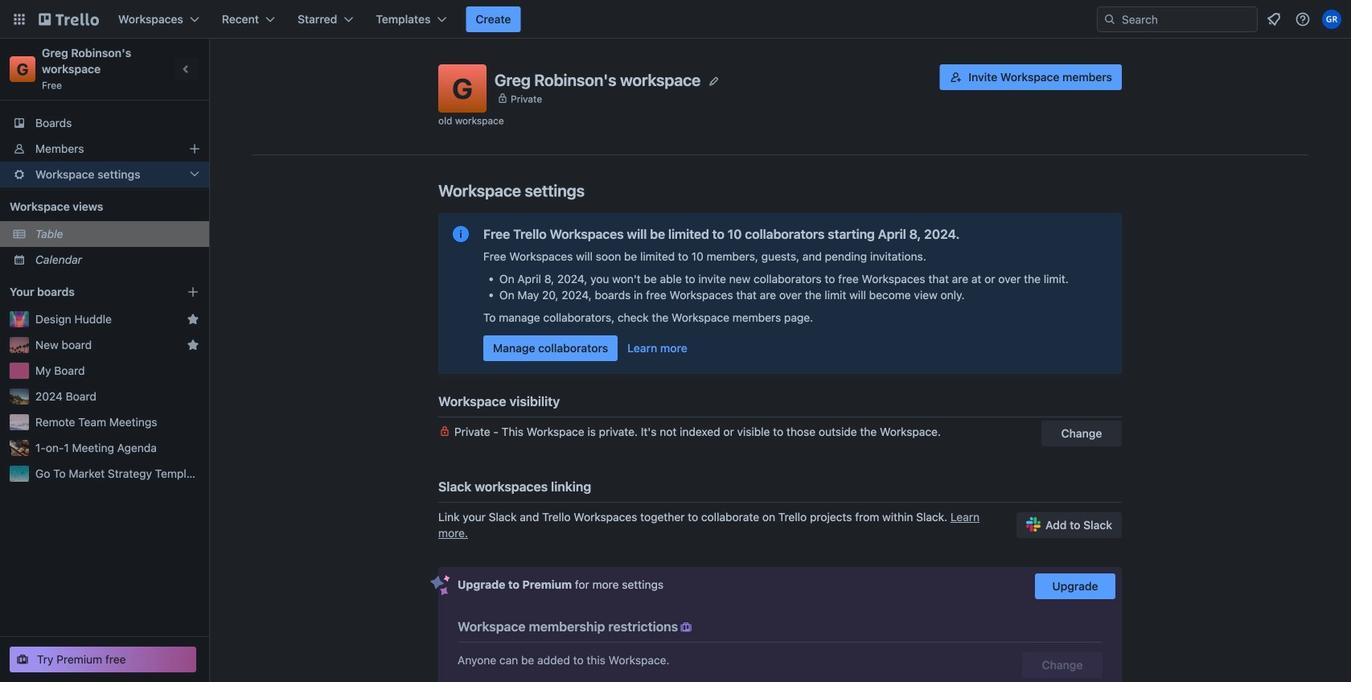 Task type: locate. For each thing, give the bounding box(es) containing it.
starred icon image
[[187, 313, 200, 326], [187, 339, 200, 352]]

1 vertical spatial starred icon image
[[187, 339, 200, 352]]

0 vertical spatial starred icon image
[[187, 313, 200, 326]]

1 starred icon image from the top
[[187, 313, 200, 326]]

sm image
[[679, 620, 695, 636]]

greg robinson (gregrobinson96) image
[[1323, 10, 1342, 29]]

search image
[[1104, 13, 1117, 26]]

add board image
[[187, 286, 200, 299]]

primary element
[[0, 0, 1352, 39]]

your boards with 7 items element
[[10, 282, 163, 302]]



Task type: describe. For each thing, give the bounding box(es) containing it.
back to home image
[[39, 6, 99, 32]]

2 starred icon image from the top
[[187, 339, 200, 352]]

Search field
[[1098, 6, 1259, 32]]

open information menu image
[[1296, 11, 1312, 27]]

sparkle image
[[431, 575, 451, 596]]

0 notifications image
[[1265, 10, 1284, 29]]

workspace navigation collapse icon image
[[175, 58, 198, 80]]



Task type: vqa. For each thing, say whether or not it's contained in the screenshot.
Search field
yes



